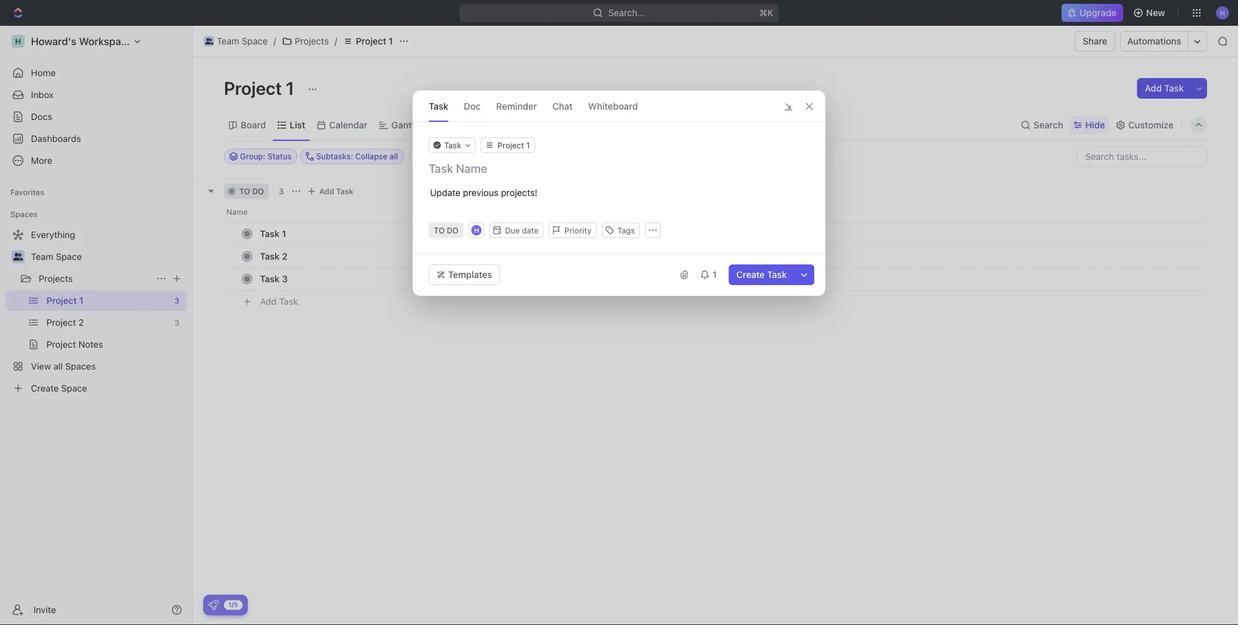 Task type: describe. For each thing, give the bounding box(es) containing it.
new
[[1146, 7, 1165, 18]]

gantt link
[[389, 116, 415, 134]]

list link
[[287, 116, 305, 134]]

‎task for ‎task 2
[[260, 251, 280, 262]]

to inside dropdown button
[[434, 226, 445, 235]]

sidebar navigation
[[0, 26, 193, 625]]

due date
[[505, 226, 539, 235]]

0 horizontal spatial to
[[239, 187, 250, 196]]

onboarding checklist button element
[[208, 600, 219, 610]]

search button
[[1017, 116, 1067, 134]]

search...
[[608, 7, 645, 18]]

project 1 link
[[340, 34, 396, 49]]

customize button
[[1112, 116, 1177, 134]]

0 vertical spatial team space link
[[201, 34, 271, 49]]

board link
[[238, 116, 266, 134]]

whiteboard button
[[588, 91, 638, 121]]

chat
[[552, 101, 573, 111]]

update
[[430, 187, 461, 198]]

1 / from the left
[[273, 36, 276, 46]]

task button
[[429, 137, 476, 153]]

tags button
[[602, 223, 640, 238]]

whiteboard
[[588, 101, 638, 111]]

1 vertical spatial 3
[[282, 274, 288, 284]]

create
[[736, 269, 765, 280]]

task up customize
[[1164, 83, 1184, 94]]

0 vertical spatial team
[[217, 36, 239, 46]]

due date button
[[489, 223, 544, 238]]

create task button
[[729, 265, 795, 285]]

reminder button
[[496, 91, 537, 121]]

1 inside button
[[712, 269, 717, 280]]

spaces
[[10, 210, 38, 219]]

to do inside dropdown button
[[434, 226, 458, 235]]

inbox
[[31, 89, 54, 100]]

share button
[[1075, 31, 1115, 52]]

docs link
[[5, 106, 187, 127]]

hide button
[[1070, 116, 1109, 134]]

favorites button
[[5, 185, 50, 200]]

‎task 1
[[260, 228, 286, 239]]

1 button
[[694, 265, 723, 285]]

0 vertical spatial add task button
[[1137, 78, 1192, 99]]

home link
[[5, 63, 187, 83]]

doc button
[[464, 91, 481, 121]]

task up ‎task 1 link
[[336, 187, 353, 196]]

task 3
[[260, 274, 288, 284]]

Search tasks... text field
[[1077, 147, 1207, 166]]

0 horizontal spatial to do
[[239, 187, 264, 196]]

projects inside tree
[[39, 273, 73, 284]]

1 button
[[694, 265, 723, 285]]

0 vertical spatial space
[[242, 36, 268, 46]]

reminder
[[496, 101, 537, 111]]

space inside tree
[[56, 251, 82, 262]]

create task
[[736, 269, 787, 280]]

Task Name text field
[[429, 161, 812, 176]]

doc
[[464, 101, 481, 111]]

user group image
[[13, 253, 23, 261]]

⌘k
[[759, 7, 774, 18]]

favorites
[[10, 188, 44, 197]]

templates
[[448, 269, 492, 280]]

dialog containing task
[[413, 90, 826, 296]]

calendar
[[329, 120, 368, 130]]

board
[[241, 120, 266, 130]]

h button
[[470, 224, 483, 237]]

0 horizontal spatial do
[[252, 187, 264, 196]]

1 horizontal spatial project 1
[[356, 36, 393, 46]]

to do button
[[429, 223, 464, 238]]

date
[[522, 226, 539, 235]]

team inside tree
[[31, 251, 53, 262]]

table
[[439, 120, 462, 130]]

1 horizontal spatial projects link
[[279, 34, 332, 49]]



Task type: vqa. For each thing, say whether or not it's contained in the screenshot.
PROJECTS inside the Sidebar navigation
yes



Task type: locate. For each thing, give the bounding box(es) containing it.
task inside button
[[767, 269, 787, 280]]

team right user group image
[[217, 36, 239, 46]]

add up customize
[[1145, 83, 1162, 94]]

0 vertical spatial team space
[[217, 36, 268, 46]]

task up table link
[[429, 101, 448, 111]]

dialog
[[413, 90, 826, 296]]

tree containing team space
[[5, 225, 187, 399]]

2 ‎task from the top
[[260, 251, 280, 262]]

chat button
[[552, 91, 573, 121]]

1 vertical spatial team
[[31, 251, 53, 262]]

team space
[[217, 36, 268, 46], [31, 251, 82, 262]]

0 vertical spatial projects
[[295, 36, 329, 46]]

0 vertical spatial ‎task
[[260, 228, 280, 239]]

task 3 link
[[257, 270, 447, 288]]

team space link inside tree
[[31, 246, 185, 267]]

tags
[[617, 226, 635, 235]]

1 vertical spatial add
[[319, 187, 334, 196]]

1 vertical spatial team space link
[[31, 246, 185, 267]]

team
[[217, 36, 239, 46], [31, 251, 53, 262]]

upgrade
[[1080, 7, 1117, 18]]

0 vertical spatial to
[[239, 187, 250, 196]]

gantt
[[391, 120, 415, 130]]

project inside project 1 link
[[356, 36, 386, 46]]

1 horizontal spatial add
[[319, 187, 334, 196]]

dashboards link
[[5, 128, 187, 149]]

to do
[[239, 187, 264, 196], [434, 226, 458, 235]]

do
[[252, 187, 264, 196], [447, 226, 458, 235]]

1 vertical spatial project 1
[[224, 77, 298, 98]]

share
[[1083, 36, 1107, 46]]

1 horizontal spatial team space link
[[201, 34, 271, 49]]

hide
[[1085, 120, 1105, 130]]

add task button up customize
[[1137, 78, 1192, 99]]

1 horizontal spatial /
[[335, 36, 337, 46]]

2 / from the left
[[335, 36, 337, 46]]

new button
[[1128, 3, 1173, 23]]

team space inside tree
[[31, 251, 82, 262]]

project
[[356, 36, 386, 46], [224, 77, 282, 98]]

team right user group icon
[[31, 251, 53, 262]]

1 horizontal spatial projects
[[295, 36, 329, 46]]

0 horizontal spatial project
[[224, 77, 282, 98]]

tags button
[[602, 223, 640, 238]]

add task button
[[1137, 78, 1192, 99], [304, 184, 359, 199], [254, 294, 303, 309]]

1/5
[[228, 601, 238, 608]]

1 horizontal spatial add task
[[319, 187, 353, 196]]

0 vertical spatial project 1
[[356, 36, 393, 46]]

projects!
[[501, 187, 538, 198]]

priority button
[[549, 223, 597, 238]]

0 vertical spatial to do
[[239, 187, 264, 196]]

task right create
[[767, 269, 787, 280]]

add down 'task 3'
[[260, 296, 277, 307]]

invite
[[34, 605, 56, 615]]

priority button
[[549, 223, 597, 238]]

0 horizontal spatial project 1
[[224, 77, 298, 98]]

upgrade link
[[1062, 4, 1123, 22]]

add task down 'task 3'
[[260, 296, 298, 307]]

‎task left '2'
[[260, 251, 280, 262]]

add up ‎task 1 link
[[319, 187, 334, 196]]

0 horizontal spatial space
[[56, 251, 82, 262]]

0 vertical spatial 3
[[279, 187, 284, 196]]

h
[[474, 226, 479, 234]]

‎task 1 link
[[257, 225, 447, 243]]

space right user group icon
[[56, 251, 82, 262]]

automations
[[1127, 36, 1181, 46]]

‎task 2 link
[[257, 247, 447, 266]]

dashboards
[[31, 133, 81, 144]]

0 horizontal spatial projects
[[39, 273, 73, 284]]

projects link
[[279, 34, 332, 49], [39, 268, 151, 289]]

space right user group image
[[242, 36, 268, 46]]

1 horizontal spatial space
[[242, 36, 268, 46]]

add
[[1145, 83, 1162, 94], [319, 187, 334, 196], [260, 296, 277, 307]]

to do up "‎task 1"
[[239, 187, 264, 196]]

1 horizontal spatial to do
[[434, 226, 458, 235]]

table link
[[436, 116, 462, 134]]

task down 'task 3'
[[279, 296, 298, 307]]

1 horizontal spatial team space
[[217, 36, 268, 46]]

0 horizontal spatial add
[[260, 296, 277, 307]]

‎task 2
[[260, 251, 287, 262]]

1 vertical spatial team space
[[31, 251, 82, 262]]

team space right user group image
[[217, 36, 268, 46]]

task inside dropdown button
[[444, 141, 461, 150]]

2 horizontal spatial add
[[1145, 83, 1162, 94]]

to
[[239, 187, 250, 196], [434, 226, 445, 235]]

3 down '2'
[[282, 274, 288, 284]]

2
[[282, 251, 287, 262]]

add task button up ‎task 1 link
[[304, 184, 359, 199]]

due
[[505, 226, 520, 235]]

task button
[[429, 91, 448, 121]]

list
[[290, 120, 305, 130]]

space
[[242, 36, 268, 46], [56, 251, 82, 262]]

0 horizontal spatial team
[[31, 251, 53, 262]]

do left h
[[447, 226, 458, 235]]

1 vertical spatial do
[[447, 226, 458, 235]]

0 vertical spatial do
[[252, 187, 264, 196]]

user group image
[[205, 38, 213, 45]]

add task up ‎task 1 link
[[319, 187, 353, 196]]

project 1
[[356, 36, 393, 46], [224, 77, 298, 98]]

1 horizontal spatial team
[[217, 36, 239, 46]]

task down ‎task 2 in the top left of the page
[[260, 274, 280, 284]]

0 horizontal spatial team space
[[31, 251, 82, 262]]

team space right user group icon
[[31, 251, 82, 262]]

1 vertical spatial add task button
[[304, 184, 359, 199]]

/
[[273, 36, 276, 46], [335, 36, 337, 46]]

to do left h
[[434, 226, 458, 235]]

team space link
[[201, 34, 271, 49], [31, 246, 185, 267]]

0 horizontal spatial projects link
[[39, 268, 151, 289]]

1 vertical spatial project
[[224, 77, 282, 98]]

add task button down 'task 3'
[[254, 294, 303, 309]]

‎task
[[260, 228, 280, 239], [260, 251, 280, 262]]

0 vertical spatial project
[[356, 36, 386, 46]]

tree
[[5, 225, 187, 399]]

2 horizontal spatial add task
[[1145, 83, 1184, 94]]

update previous projects!
[[430, 187, 538, 198]]

0 horizontal spatial /
[[273, 36, 276, 46]]

projects
[[295, 36, 329, 46], [39, 273, 73, 284]]

onboarding checklist button image
[[208, 600, 219, 610]]

‎task up ‎task 2 in the top left of the page
[[260, 228, 280, 239]]

home
[[31, 67, 56, 78]]

do inside dropdown button
[[447, 226, 458, 235]]

2 vertical spatial add task
[[260, 296, 298, 307]]

customize
[[1128, 120, 1174, 130]]

0 horizontal spatial team space link
[[31, 246, 185, 267]]

1 horizontal spatial to
[[434, 226, 445, 235]]

0 vertical spatial add
[[1145, 83, 1162, 94]]

1 ‎task from the top
[[260, 228, 280, 239]]

task
[[1164, 83, 1184, 94], [429, 101, 448, 111], [444, 141, 461, 150], [336, 187, 353, 196], [767, 269, 787, 280], [260, 274, 280, 284], [279, 296, 298, 307]]

search
[[1034, 120, 1063, 130]]

previous
[[463, 187, 499, 198]]

1 vertical spatial to do
[[434, 226, 458, 235]]

templates button
[[429, 265, 500, 285]]

3 up "‎task 1"
[[279, 187, 284, 196]]

docs
[[31, 111, 52, 122]]

1 vertical spatial ‎task
[[260, 251, 280, 262]]

inbox link
[[5, 85, 187, 105]]

priority
[[564, 226, 592, 235]]

3
[[279, 187, 284, 196], [282, 274, 288, 284]]

1 vertical spatial add task
[[319, 187, 353, 196]]

1 horizontal spatial project
[[356, 36, 386, 46]]

tree inside "sidebar" 'navigation'
[[5, 225, 187, 399]]

add task up customize
[[1145, 83, 1184, 94]]

1 vertical spatial to
[[434, 226, 445, 235]]

2 vertical spatial add
[[260, 296, 277, 307]]

0 horizontal spatial add task
[[260, 296, 298, 307]]

1 vertical spatial projects link
[[39, 268, 151, 289]]

0 vertical spatial projects link
[[279, 34, 332, 49]]

‎task for ‎task 1
[[260, 228, 280, 239]]

do up "‎task 1"
[[252, 187, 264, 196]]

task down 'table'
[[444, 141, 461, 150]]

0 vertical spatial add task
[[1145, 83, 1184, 94]]

2 vertical spatial add task button
[[254, 294, 303, 309]]

calendar link
[[327, 116, 368, 134]]

1
[[389, 36, 393, 46], [286, 77, 294, 98], [282, 228, 286, 239], [712, 269, 717, 280]]

1 vertical spatial projects
[[39, 273, 73, 284]]

add task
[[1145, 83, 1184, 94], [319, 187, 353, 196], [260, 296, 298, 307]]

1 horizontal spatial do
[[447, 226, 458, 235]]

automations button
[[1121, 32, 1188, 51]]

1 vertical spatial space
[[56, 251, 82, 262]]



